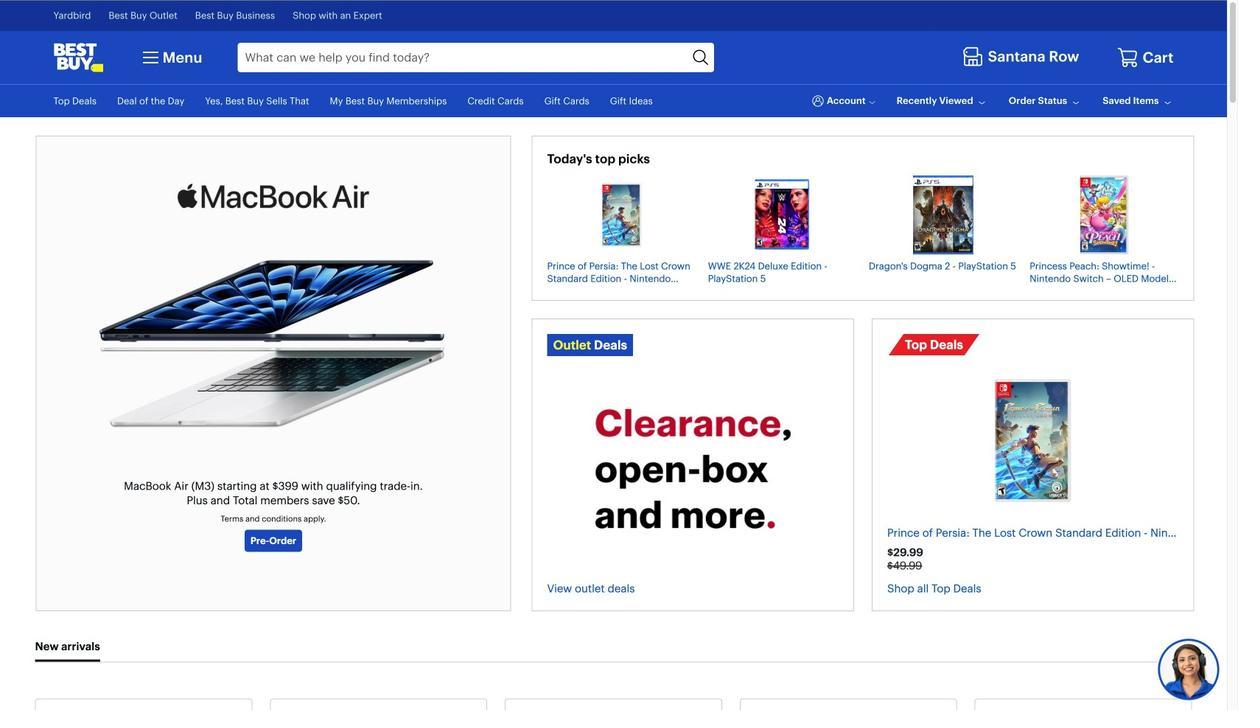 Task type: describe. For each thing, give the bounding box(es) containing it.
best buy help human beacon image
[[1158, 638, 1221, 701]]

Type to search. Navigate forward to hear suggestions text field
[[238, 43, 689, 72]]

cart icon image
[[1117, 46, 1139, 68]]



Task type: vqa. For each thing, say whether or not it's contained in the screenshot.
tab panel
no



Task type: locate. For each thing, give the bounding box(es) containing it.
tab list
[[35, 633, 1193, 662]]

utility element
[[53, 85, 1174, 117]]

menu image
[[139, 46, 163, 69]]

bestbuy.com image
[[53, 43, 104, 72]]



